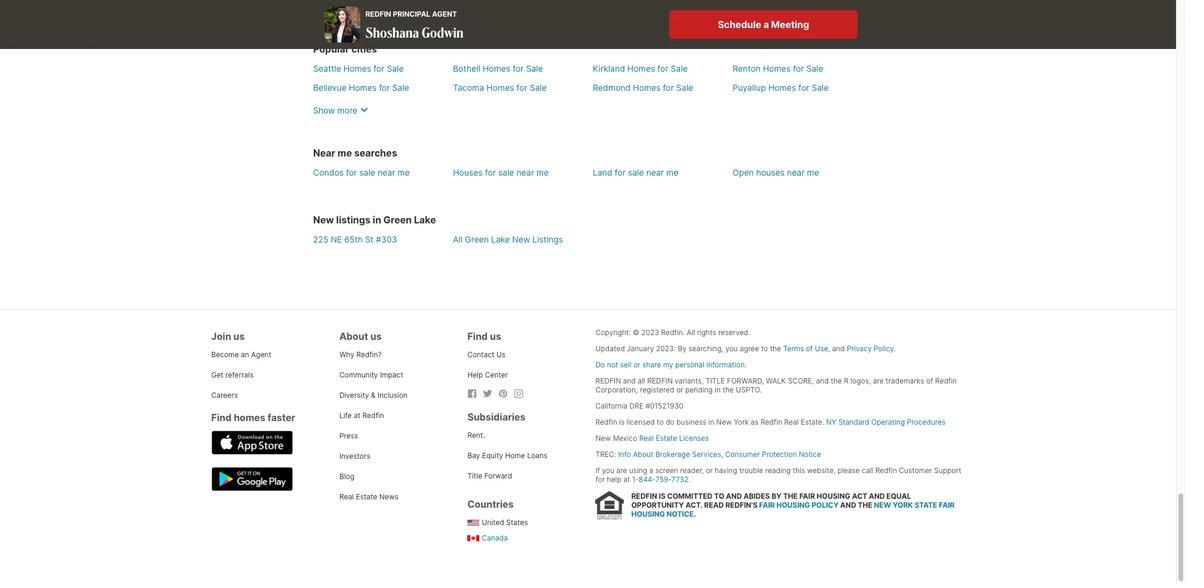 Task type: vqa. For each thing, say whether or not it's contained in the screenshot.
Canada link
yes



Task type: describe. For each thing, give the bounding box(es) containing it.
0 vertical spatial to
[[761, 344, 768, 353]]

1 horizontal spatial about
[[633, 450, 654, 459]]

consumer
[[726, 450, 760, 459]]

show more for 1st the show more link from the bottom
[[313, 105, 358, 115]]

puyallup
[[733, 82, 766, 93]]

find for find us
[[468, 330, 488, 342]]

homes for kirkland
[[628, 63, 655, 73]]

equal housing opportunity image
[[596, 491, 624, 520]]

bothell homes for sale link
[[453, 63, 543, 73]]

real estate licenses link
[[639, 434, 709, 443]]

searches
[[354, 147, 397, 159]]

kirkland
[[593, 63, 625, 73]]

for down kirkland homes for sale 'link'
[[663, 82, 674, 93]]

225
[[313, 234, 328, 244]]

open houses near me
[[733, 167, 819, 177]]

1 horizontal spatial housing
[[777, 501, 810, 510]]

redfin twitter image
[[483, 389, 493, 399]]

1 show more link from the top
[[313, 0, 372, 13]]

1-
[[632, 475, 639, 484]]

reader,
[[680, 466, 704, 475]]

by
[[772, 492, 782, 501]]

become
[[211, 350, 239, 359]]

find us
[[468, 330, 501, 342]]

1 horizontal spatial lake
[[491, 234, 510, 244]]

. up committed
[[689, 475, 691, 484]]

not
[[607, 360, 618, 369]]

sale for bellevue homes for sale
[[392, 82, 409, 93]]

get
[[211, 371, 224, 379]]

2 horizontal spatial the
[[831, 376, 842, 385]]

new york state fair housing notice
[[632, 501, 955, 519]]

california dre #01521930
[[596, 402, 684, 411]]

0 horizontal spatial and
[[623, 376, 636, 385]]

for down near me searches
[[346, 167, 357, 177]]

real estate news
[[339, 492, 399, 501]]

investors button
[[339, 452, 371, 461]]

shoshana godwin, redfin principal agent image
[[325, 6, 361, 42]]

united
[[482, 518, 504, 527]]

inclusion
[[378, 391, 408, 400]]

show for 1st the show more link from the bottom
[[313, 105, 335, 115]]

state
[[915, 501, 938, 510]]

you inside 'if you are using a screen reader, or having trouble reading this website, please call redfin customer support for help at'
[[602, 466, 615, 475]]

1 horizontal spatial you
[[726, 344, 738, 353]]

find homes faster
[[211, 412, 295, 424]]

redfin down my
[[647, 376, 673, 385]]

0 horizontal spatial fair
[[759, 501, 775, 510]]

are inside 'if you are using a screen reader, or having trouble reading this website, please call redfin customer support for help at'
[[617, 466, 627, 475]]

us for about us
[[370, 330, 382, 342]]

renton homes for sale
[[733, 63, 824, 73]]

bothell
[[453, 63, 481, 73]]

new up trec:
[[596, 434, 611, 443]]

0 horizontal spatial at
[[354, 411, 361, 420]]

redfin.
[[661, 328, 685, 337]]

1-844-759-7732 link
[[632, 475, 689, 484]]

land for sale near me
[[593, 167, 679, 177]]

community
[[339, 371, 378, 379]]

0 vertical spatial about
[[339, 330, 368, 342]]

help
[[468, 371, 483, 379]]

near
[[313, 147, 335, 159]]

redfin down &
[[363, 411, 384, 420]]

my
[[663, 360, 673, 369]]

0 horizontal spatial and
[[726, 492, 742, 501]]

new
[[874, 501, 891, 510]]

225 ne 65th st #303 link
[[313, 234, 397, 244]]

sale for houses
[[498, 167, 514, 177]]

tacoma
[[453, 82, 484, 93]]

us flag image
[[468, 520, 480, 526]]

condos
[[313, 167, 344, 177]]

2 horizontal spatial and
[[869, 492, 885, 501]]

ne
[[331, 234, 342, 244]]

blog
[[339, 472, 355, 481]]

0 horizontal spatial lake
[[414, 214, 436, 226]]

diversity & inclusion button
[[339, 391, 408, 400]]

for up tacoma homes for sale link
[[513, 63, 524, 73]]

join us
[[211, 330, 245, 342]]

houses
[[757, 167, 785, 177]]

redfin is licensed to do business in new york as redfin real estate. ny standard operating procedures
[[596, 418, 946, 427]]

1 horizontal spatial estate
[[656, 434, 677, 443]]

2023:
[[656, 344, 676, 353]]

houses
[[453, 167, 483, 177]]

1 horizontal spatial the
[[770, 344, 781, 353]]

mexico
[[613, 434, 637, 443]]

listings
[[533, 234, 563, 244]]

1 more from the top
[[338, 1, 358, 11]]

schedule a meeting
[[718, 18, 809, 30]]

join
[[211, 330, 231, 342]]

near for houses for sale near me
[[517, 167, 534, 177]]

open houses near me link
[[733, 167, 819, 177]]

1 horizontal spatial ,
[[828, 344, 830, 353]]

housing inside redfin is committed to and abides by the fair housing act and equal opportunity act. read redfin's
[[817, 492, 851, 501]]

redfin right as
[[761, 418, 783, 427]]

seattle homes for sale link
[[313, 63, 404, 73]]

redfin for is
[[632, 492, 657, 501]]

. up trademarks
[[894, 344, 896, 353]]

get referrals button
[[211, 371, 254, 379]]

info about brokerage services link
[[618, 450, 721, 459]]

redfin principal agent shoshana godwin
[[366, 10, 464, 41]]

help center
[[468, 371, 508, 379]]

homes for tacoma
[[487, 82, 514, 93]]

about us
[[339, 330, 382, 342]]

bellevue homes for sale
[[313, 82, 409, 93]]

redfin inside redfin principal agent shoshana godwin
[[366, 10, 391, 19]]

home
[[505, 451, 525, 460]]

canada link
[[468, 534, 508, 543]]

canadian flag image
[[468, 536, 480, 542]]

agent for redfin principal agent shoshana godwin
[[432, 10, 457, 19]]

score,
[[788, 376, 814, 385]]

me for condos
[[398, 167, 410, 177]]

1 horizontal spatial the
[[858, 501, 873, 510]]

&
[[371, 391, 376, 400]]

a inside 'if you are using a screen reader, or having trouble reading this website, please call redfin customer support for help at'
[[650, 466, 654, 475]]

why redfin?
[[339, 350, 382, 359]]

ny
[[826, 418, 837, 427]]

find for find homes faster
[[211, 412, 232, 424]]

show more for 1st the show more link from the top
[[313, 1, 358, 11]]

cities
[[352, 43, 377, 55]]

1 vertical spatial all
[[687, 328, 695, 337]]

0 horizontal spatial to
[[657, 418, 664, 427]]

sale for land
[[628, 167, 644, 177]]

0 vertical spatial green
[[384, 214, 412, 226]]

help
[[607, 475, 622, 484]]

a inside button
[[764, 18, 769, 30]]

redfin left is
[[596, 418, 617, 427]]

©
[[633, 328, 640, 337]]

privacy policy link
[[847, 344, 894, 353]]

brokerage
[[656, 450, 690, 459]]

0 vertical spatial or
[[634, 360, 641, 369]]

st
[[365, 234, 374, 244]]

as
[[751, 418, 759, 427]]

for up puyallup homes for sale
[[793, 63, 804, 73]]

variants,
[[675, 376, 704, 385]]

r
[[844, 376, 849, 385]]

7732
[[672, 475, 689, 484]]

bay equity home loans
[[468, 451, 548, 460]]

life at redfin
[[339, 411, 384, 420]]

homes for puyallup
[[769, 82, 796, 93]]

life at redfin button
[[339, 411, 384, 420]]

forward,
[[727, 376, 764, 385]]

countries
[[468, 498, 514, 510]]

pending
[[686, 385, 713, 394]]

act.
[[686, 501, 703, 510]]

shoshana
[[366, 23, 419, 41]]

0 horizontal spatial of
[[806, 344, 813, 353]]

get referrals
[[211, 371, 254, 379]]

us for join us
[[233, 330, 245, 342]]



Task type: locate. For each thing, give the bounding box(es) containing it.
of inside redfin and all redfin variants, title forward, walk score, and the r logos, are trademarks of redfin corporation, registered or pending in the uspto.
[[927, 376, 933, 385]]

near for condos for sale near me
[[378, 167, 395, 177]]

why
[[339, 350, 354, 359]]

at inside 'if you are using a screen reader, or having trouble reading this website, please call redfin customer support for help at'
[[624, 475, 630, 484]]

for down the renton homes for sale link
[[799, 82, 810, 93]]

homes up redmond homes for sale
[[628, 63, 655, 73]]

0 horizontal spatial the
[[783, 492, 798, 501]]

show more link
[[313, 0, 372, 13], [313, 99, 372, 117]]

fair inside redfin is committed to and abides by the fair housing act and equal opportunity act. read redfin's
[[800, 492, 815, 501]]

or right the sell
[[634, 360, 641, 369]]

1 horizontal spatial fair
[[800, 492, 815, 501]]

or inside 'if you are using a screen reader, or having trouble reading this website, please call redfin customer support for help at'
[[706, 466, 713, 475]]

redfin up shoshana
[[366, 10, 391, 19]]

1 show from the top
[[313, 1, 335, 11]]

sale down shoshana
[[387, 63, 404, 73]]

sale for kirkland homes for sale
[[671, 63, 688, 73]]

1 horizontal spatial of
[[927, 376, 933, 385]]

bay
[[468, 451, 480, 460]]

the
[[783, 492, 798, 501], [858, 501, 873, 510]]

0 horizontal spatial real
[[339, 492, 354, 501]]

me for land
[[666, 167, 679, 177]]

homes for renton
[[763, 63, 791, 73]]

2 sale from the left
[[498, 167, 514, 177]]

in inside redfin and all redfin variants, title forward, walk score, and the r logos, are trademarks of redfin corporation, registered or pending in the uspto.
[[715, 385, 721, 394]]

homes up puyallup homes for sale
[[763, 63, 791, 73]]

show for 1st the show more link from the top
[[313, 1, 335, 11]]

sale for seattle homes for sale
[[387, 63, 404, 73]]

1 us from the left
[[233, 330, 245, 342]]

and right score,
[[816, 376, 829, 385]]

1 horizontal spatial find
[[468, 330, 488, 342]]

equal
[[887, 492, 911, 501]]

near right houses at top
[[517, 167, 534, 177]]

more up popular cities
[[338, 1, 358, 11]]

0 vertical spatial in
[[373, 214, 381, 226]]

sale up puyallup homes for sale
[[807, 63, 824, 73]]

website,
[[807, 466, 836, 475]]

1 show more from the top
[[313, 1, 358, 11]]

redfin
[[596, 376, 621, 385], [647, 376, 673, 385], [632, 492, 657, 501]]

sale for redmond homes for sale
[[676, 82, 693, 93]]

use
[[815, 344, 828, 353]]

0 vertical spatial show more
[[313, 1, 358, 11]]

sale down searches
[[359, 167, 375, 177]]

homes down bothell homes for sale link
[[487, 82, 514, 93]]

225 ne 65th st #303
[[313, 234, 397, 244]]

2 vertical spatial or
[[706, 466, 713, 475]]

2 vertical spatial in
[[709, 418, 715, 427]]

2 show more from the top
[[313, 105, 358, 115]]

redfin down not
[[596, 376, 621, 385]]

show down bellevue
[[313, 105, 335, 115]]

sale right houses at top
[[498, 167, 514, 177]]

contact us button
[[468, 350, 506, 359]]

more down "bellevue homes for sale"
[[338, 105, 358, 115]]

1 vertical spatial agent
[[251, 350, 271, 359]]

at right life
[[354, 411, 361, 420]]

for inside 'if you are using a screen reader, or having trouble reading this website, please call redfin customer support for help at'
[[596, 475, 605, 484]]

0 horizontal spatial you
[[602, 466, 615, 475]]

and right policy at the right bottom of the page
[[841, 501, 856, 510]]

1 horizontal spatial or
[[677, 385, 684, 394]]

near right 'land'
[[647, 167, 664, 177]]

copyright: © 2023 redfin. all rights reserved.
[[596, 328, 751, 337]]

0 horizontal spatial are
[[617, 466, 627, 475]]

are right the logos,
[[873, 376, 884, 385]]

#01521930
[[646, 402, 684, 411]]

0 horizontal spatial agent
[[251, 350, 271, 359]]

do
[[596, 360, 605, 369]]

sale down "renton homes for sale"
[[812, 82, 829, 93]]

homes up tacoma homes for sale link
[[483, 63, 511, 73]]

0 horizontal spatial sale
[[359, 167, 375, 177]]

. down committed
[[694, 510, 696, 519]]

land for sale near me link
[[593, 167, 679, 177]]

0 vertical spatial more
[[338, 1, 358, 11]]

community impact button
[[339, 371, 403, 379]]

2 horizontal spatial sale
[[628, 167, 644, 177]]

us up us
[[490, 330, 501, 342]]

careers
[[211, 391, 238, 400]]

estate.
[[801, 418, 824, 427]]

for down bothell homes for sale link
[[517, 82, 528, 93]]

for left help
[[596, 475, 605, 484]]

1 vertical spatial in
[[715, 385, 721, 394]]

or inside redfin and all redfin variants, title forward, walk score, and the r logos, are trademarks of redfin corporation, registered or pending in the uspto.
[[677, 385, 684, 394]]

1 vertical spatial to
[[657, 418, 664, 427]]

bothell homes for sale
[[453, 63, 543, 73]]

find down the careers
[[211, 412, 232, 424]]

sale for tacoma homes for sale
[[530, 82, 547, 93]]

press button
[[339, 431, 358, 440]]

sale down kirkland homes for sale
[[676, 82, 693, 93]]

new mexico real estate licenses
[[596, 434, 709, 443]]

1 horizontal spatial to
[[761, 344, 768, 353]]

real down licensed
[[639, 434, 654, 443]]

for up redmond homes for sale
[[658, 63, 669, 73]]

real left estate.
[[785, 418, 799, 427]]

1 vertical spatial at
[[624, 475, 630, 484]]

for down cities
[[374, 63, 385, 73]]

2 vertical spatial real
[[339, 492, 354, 501]]

1 horizontal spatial sale
[[498, 167, 514, 177]]

redfin inside redfin is committed to and abides by the fair housing act and equal opportunity act. read redfin's
[[632, 492, 657, 501]]

1 horizontal spatial are
[[873, 376, 884, 385]]

in right the business
[[709, 418, 715, 427]]

you down reserved.
[[726, 344, 738, 353]]

sale up redmond homes for sale
[[671, 63, 688, 73]]

1 vertical spatial you
[[602, 466, 615, 475]]

loans
[[527, 451, 548, 460]]

1 vertical spatial of
[[927, 376, 933, 385]]

is
[[619, 418, 625, 427]]

homes down the renton homes for sale link
[[769, 82, 796, 93]]

find up contact on the left of page
[[468, 330, 488, 342]]

1 sale from the left
[[359, 167, 375, 177]]

1 vertical spatial real
[[639, 434, 654, 443]]

3 us from the left
[[490, 330, 501, 342]]

sale up tacoma homes for sale
[[526, 63, 543, 73]]

equity
[[482, 451, 503, 460]]

and left all on the bottom right
[[623, 376, 636, 385]]

1 horizontal spatial in
[[709, 418, 715, 427]]

redfin instagram image
[[514, 389, 524, 399]]

in up st
[[373, 214, 381, 226]]

homes for bellevue
[[349, 82, 377, 93]]

0 vertical spatial find
[[468, 330, 488, 342]]

2 horizontal spatial us
[[490, 330, 501, 342]]

green
[[384, 214, 412, 226], [465, 234, 489, 244]]

0 vertical spatial real
[[785, 418, 799, 427]]

1 vertical spatial show more link
[[313, 99, 372, 117]]

sale down bothell homes for sale link
[[530, 82, 547, 93]]

title
[[706, 376, 725, 385]]

become an agent
[[211, 350, 271, 359]]

the left uspto.
[[723, 385, 734, 394]]

for right houses at top
[[485, 167, 496, 177]]

homes down seattle homes for sale
[[349, 82, 377, 93]]

1-844-759-7732 .
[[632, 475, 691, 484]]

0 vertical spatial show
[[313, 1, 335, 11]]

us right join
[[233, 330, 245, 342]]

updated january 2023: by searching, you agree to the terms of use , and privacy policy .
[[596, 344, 896, 353]]

puyallup homes for sale
[[733, 82, 829, 93]]

0 horizontal spatial us
[[233, 330, 245, 342]]

licenses
[[679, 434, 709, 443]]

new left the york on the right bottom
[[717, 418, 732, 427]]

2 horizontal spatial and
[[832, 344, 845, 353]]

to left the do
[[657, 418, 664, 427]]

4 near from the left
[[787, 167, 805, 177]]

to right the agree
[[761, 344, 768, 353]]

show up popular
[[313, 1, 335, 11]]

or left pending
[[677, 385, 684, 394]]

popular
[[313, 43, 349, 55]]

0 vertical spatial all
[[453, 234, 463, 244]]

0 vertical spatial at
[[354, 411, 361, 420]]

of right trademarks
[[927, 376, 933, 385]]

us up "redfin?"
[[370, 330, 382, 342]]

and right act
[[869, 492, 885, 501]]

0 horizontal spatial estate
[[356, 492, 377, 501]]

york
[[893, 501, 913, 510]]

2 show more link from the top
[[313, 99, 372, 117]]

0 vertical spatial lake
[[414, 214, 436, 226]]

and right use
[[832, 344, 845, 353]]

renton homes for sale link
[[733, 63, 824, 73]]

1 vertical spatial green
[[465, 234, 489, 244]]

0 horizontal spatial or
[[634, 360, 641, 369]]

you right if at the bottom
[[602, 466, 615, 475]]

0 vertical spatial of
[[806, 344, 813, 353]]

sale for puyallup homes for sale
[[812, 82, 829, 93]]

fair inside the new york state fair housing notice
[[939, 501, 955, 510]]

opportunity
[[632, 501, 684, 510]]

news
[[379, 492, 399, 501]]

faster
[[268, 412, 295, 424]]

agree
[[740, 344, 759, 353]]

0 horizontal spatial in
[[373, 214, 381, 226]]

if
[[596, 466, 600, 475]]

1 horizontal spatial and
[[841, 501, 856, 510]]

0 vertical spatial ,
[[828, 344, 830, 353]]

abides
[[744, 492, 770, 501]]

1 vertical spatial lake
[[491, 234, 510, 244]]

principal
[[393, 10, 431, 19]]

0 horizontal spatial about
[[339, 330, 368, 342]]

corporation,
[[596, 385, 638, 394]]

diversity & inclusion
[[339, 391, 408, 400]]

show
[[313, 1, 335, 11], [313, 105, 335, 115]]

1 vertical spatial ,
[[721, 450, 723, 459]]

york
[[734, 418, 749, 427]]

diversity
[[339, 391, 369, 400]]

0 vertical spatial you
[[726, 344, 738, 353]]

1 vertical spatial show
[[313, 105, 335, 115]]

homes up bellevue homes for sale 'link'
[[344, 63, 371, 73]]

1 horizontal spatial us
[[370, 330, 382, 342]]

estate up info about brokerage services link
[[656, 434, 677, 443]]

1 vertical spatial more
[[338, 105, 358, 115]]

schedule
[[718, 18, 762, 30]]

0 vertical spatial estate
[[656, 434, 677, 443]]

3 sale from the left
[[628, 167, 644, 177]]

0 vertical spatial show more link
[[313, 0, 372, 13]]

0 horizontal spatial the
[[723, 385, 734, 394]]

homes for seattle
[[344, 63, 371, 73]]

2 us from the left
[[370, 330, 382, 342]]

the right by on the right bottom of the page
[[783, 492, 798, 501]]

community impact
[[339, 371, 403, 379]]

sale for renton homes for sale
[[807, 63, 824, 73]]

0 vertical spatial a
[[764, 18, 769, 30]]

, up having
[[721, 450, 723, 459]]

subsidiaries
[[468, 411, 526, 423]]

new left the listings
[[512, 234, 530, 244]]

1 vertical spatial are
[[617, 466, 627, 475]]

to
[[714, 492, 725, 501]]

about up 'using'
[[633, 450, 654, 459]]

2 near from the left
[[517, 167, 534, 177]]

condos for sale near me link
[[313, 167, 410, 177]]

redmond
[[593, 82, 631, 93]]

near down searches
[[378, 167, 395, 177]]

homes for redmond
[[633, 82, 661, 93]]

0 horizontal spatial a
[[650, 466, 654, 475]]

sale for condos
[[359, 167, 375, 177]]

2 more from the top
[[338, 105, 358, 115]]

or down the trec: info about brokerage services , consumer protection notice
[[706, 466, 713, 475]]

3 near from the left
[[647, 167, 664, 177]]

0 vertical spatial agent
[[432, 10, 457, 19]]

redfin for and
[[596, 376, 621, 385]]

a left meeting
[[764, 18, 769, 30]]

at left 1-
[[624, 475, 630, 484]]

houses for sale near me
[[453, 167, 549, 177]]

0 horizontal spatial all
[[453, 234, 463, 244]]

of left use
[[806, 344, 813, 353]]

1 horizontal spatial a
[[764, 18, 769, 30]]

homes down kirkland homes for sale 'link'
[[633, 82, 661, 93]]

act
[[852, 492, 868, 501]]

consumer protection notice link
[[726, 450, 821, 459]]

information
[[707, 360, 745, 369]]

policy
[[874, 344, 894, 353]]

sale for bothell homes for sale
[[526, 63, 543, 73]]

all
[[453, 234, 463, 244], [687, 328, 695, 337]]

65th
[[344, 234, 363, 244]]

new york state fair housing notice link
[[632, 501, 955, 519]]

me for houses
[[537, 167, 549, 177]]

2 horizontal spatial in
[[715, 385, 721, 394]]

1 horizontal spatial green
[[465, 234, 489, 244]]

homes for bothell
[[483, 63, 511, 73]]

0 vertical spatial are
[[873, 376, 884, 385]]

0 horizontal spatial ,
[[721, 450, 723, 459]]

help center button
[[468, 371, 508, 379]]

redfin inside redfin and all redfin variants, title forward, walk score, and the r logos, are trademarks of redfin corporation, registered or pending in the uspto.
[[935, 376, 957, 385]]

new
[[313, 214, 334, 226], [512, 234, 530, 244], [717, 418, 732, 427], [596, 434, 611, 443]]

trec: info about brokerage services , consumer protection notice
[[596, 450, 821, 459]]

tacoma homes for sale
[[453, 82, 547, 93]]

redfin down 844-
[[632, 492, 657, 501]]

download the redfin app on the apple app store image
[[211, 431, 293, 455]]

redfin pinterest image
[[499, 389, 508, 399]]

bay equity home loans button
[[468, 451, 548, 460]]

, left privacy
[[828, 344, 830, 353]]

0 horizontal spatial green
[[384, 214, 412, 226]]

show more down bellevue
[[313, 105, 358, 115]]

the left r
[[831, 376, 842, 385]]

united states
[[482, 518, 528, 527]]

agent up godwin
[[432, 10, 457, 19]]

sale
[[359, 167, 375, 177], [498, 167, 514, 177], [628, 167, 644, 177]]

for right 'land'
[[615, 167, 626, 177]]

1 vertical spatial about
[[633, 450, 654, 459]]

notice
[[667, 510, 694, 519]]

housing
[[817, 492, 851, 501], [777, 501, 810, 510], [632, 510, 665, 519]]

1 vertical spatial show more
[[313, 105, 358, 115]]

redfin facebook image
[[468, 389, 477, 399]]

impact
[[380, 371, 403, 379]]

listings
[[336, 214, 371, 226]]

1 horizontal spatial all
[[687, 328, 695, 337]]

all
[[638, 376, 645, 385]]

sale
[[387, 63, 404, 73], [526, 63, 543, 73], [671, 63, 688, 73], [807, 63, 824, 73], [392, 82, 409, 93], [530, 82, 547, 93], [676, 82, 693, 93], [812, 82, 829, 93]]

the left new
[[858, 501, 873, 510]]

agent for become an agent
[[251, 350, 271, 359]]

the inside redfin is committed to and abides by the fair housing act and equal opportunity act. read redfin's
[[783, 492, 798, 501]]

show more up popular
[[313, 1, 358, 11]]

new up 225
[[313, 214, 334, 226]]

redfin right trademarks
[[935, 376, 957, 385]]

show more link up popular cities
[[313, 0, 372, 13]]

updated
[[596, 344, 625, 353]]

show more link down bellevue
[[313, 99, 372, 117]]

2 show from the top
[[313, 105, 335, 115]]

housing inside the new york state fair housing notice
[[632, 510, 665, 519]]

1 horizontal spatial agent
[[432, 10, 457, 19]]

contact us
[[468, 350, 506, 359]]

for down seattle homes for sale
[[379, 82, 390, 93]]

a right 'using'
[[650, 466, 654, 475]]

agent inside redfin principal agent shoshana godwin
[[432, 10, 457, 19]]

are inside redfin and all redfin variants, title forward, walk score, and the r logos, are trademarks of redfin corporation, registered or pending in the uspto.
[[873, 376, 884, 385]]

in right pending
[[715, 385, 721, 394]]

about up why redfin? button at the left bottom of the page
[[339, 330, 368, 342]]

all green lake new listings link
[[453, 234, 563, 244]]

and right to
[[726, 492, 742, 501]]

1 near from the left
[[378, 167, 395, 177]]

redmond homes for sale link
[[593, 82, 693, 93]]

contact
[[468, 350, 495, 359]]

are left 1-
[[617, 466, 627, 475]]

1 vertical spatial a
[[650, 466, 654, 475]]

1 horizontal spatial real
[[639, 434, 654, 443]]

759-
[[656, 475, 672, 484]]

real estate news button
[[339, 492, 399, 501]]

. down updated january 2023: by searching, you agree to the terms of use , and privacy policy .
[[745, 360, 747, 369]]

near for land for sale near me
[[647, 167, 664, 177]]

near right the houses
[[787, 167, 805, 177]]

2 horizontal spatial or
[[706, 466, 713, 475]]

1 horizontal spatial and
[[816, 376, 829, 385]]

the left terms
[[770, 344, 781, 353]]

near me searches
[[313, 147, 397, 159]]

redfin inside 'if you are using a screen reader, or having trouble reading this website, please call redfin customer support for help at'
[[876, 466, 897, 475]]

estate left the news at the left
[[356, 492, 377, 501]]

puyallup homes for sale link
[[733, 82, 829, 93]]

redfin right call
[[876, 466, 897, 475]]

new listings in green lake
[[313, 214, 436, 226]]

careers button
[[211, 391, 238, 400]]

us for find us
[[490, 330, 501, 342]]

download the redfin app from the google play store image
[[211, 467, 293, 491]]

1 vertical spatial find
[[211, 412, 232, 424]]

1 vertical spatial estate
[[356, 492, 377, 501]]

real down blog
[[339, 492, 354, 501]]

meeting
[[771, 18, 809, 30]]

1 horizontal spatial at
[[624, 475, 630, 484]]

trouble
[[740, 466, 763, 475]]

0 horizontal spatial find
[[211, 412, 232, 424]]

1 vertical spatial or
[[677, 385, 684, 394]]

center
[[485, 371, 508, 379]]

2 horizontal spatial real
[[785, 418, 799, 427]]



